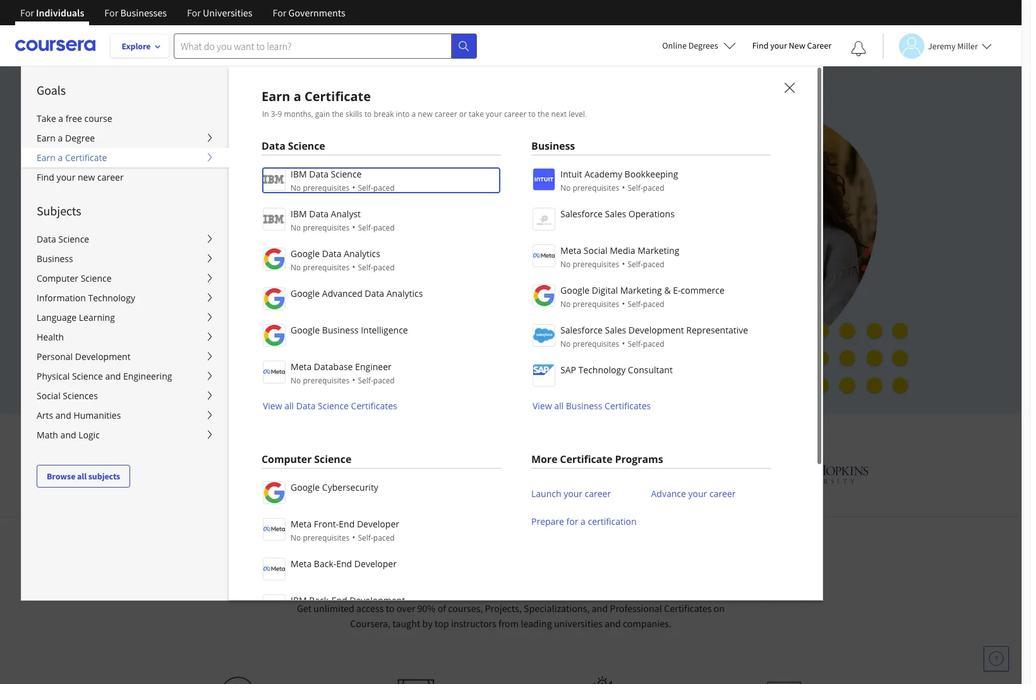 Task type: locate. For each thing, give the bounding box(es) containing it.
data science down subjects
[[37, 233, 89, 245]]

paced inside meta social media marketing no prerequisites • self-paced
[[643, 259, 664, 270]]

online degrees button
[[652, 32, 746, 59]]

courses, inside get unlimited access to over 90% of courses, projects, specializations, and professional certificates on coursera, taught by top instructors from leading universities and companies.
[[448, 602, 483, 615]]

google cybersecurity
[[291, 481, 378, 493]]

0 vertical spatial with
[[202, 342, 222, 354]]

show notifications image
[[851, 41, 866, 56]]

business down the next
[[531, 139, 575, 153]]

paced inside ibm data science no prerequisites • self-paced
[[373, 183, 395, 193]]

explore button
[[111, 35, 169, 57]]

access
[[211, 177, 253, 196], [356, 602, 384, 615]]

0 vertical spatial find
[[752, 40, 768, 51]]

2 horizontal spatial certificates
[[664, 602, 712, 615]]

1 for from the left
[[20, 6, 34, 19]]

for for governments
[[273, 6, 286, 19]]

development up physical science and engineering
[[75, 351, 131, 363]]

0 horizontal spatial social
[[37, 390, 60, 402]]

• inside ibm data science no prerequisites • self-paced
[[352, 181, 355, 193]]

social sciences button
[[21, 386, 229, 406]]

0 vertical spatial back-
[[314, 558, 336, 570]]

data down subjects
[[37, 233, 56, 245]]

included
[[460, 199, 515, 218]]

for left universities
[[187, 6, 201, 19]]

computer science
[[37, 272, 112, 284], [262, 452, 351, 466]]

1 horizontal spatial computer
[[262, 452, 312, 466]]

view for business
[[533, 400, 552, 412]]

0 horizontal spatial data science
[[37, 233, 89, 245]]

1 horizontal spatial analytics
[[386, 287, 423, 299]]

back- for ibm
[[309, 594, 331, 606]]

no
[[291, 183, 301, 193], [560, 183, 571, 193], [291, 222, 301, 233], [560, 259, 571, 270], [291, 262, 301, 273], [560, 299, 571, 310], [560, 339, 571, 349], [291, 375, 301, 386], [291, 533, 301, 543]]

0 horizontal spatial certificates
[[351, 400, 397, 412]]

prerequisites inside "google digital marketing & e-commerce no prerequisites • self-paced"
[[573, 299, 619, 310]]

world-
[[321, 177, 362, 196]]

self- inside ibm data science no prerequisites • self-paced
[[358, 183, 373, 193]]

1 horizontal spatial technology
[[578, 364, 626, 376]]

2 salesforce from the top
[[560, 324, 603, 336]]

1 horizontal spatial development
[[349, 594, 405, 606]]

0 horizontal spatial in
[[336, 561, 354, 588]]

0 vertical spatial sales
[[605, 208, 626, 220]]

data science
[[262, 139, 325, 153], [37, 233, 89, 245]]

jeremy
[[928, 40, 956, 51]]

access inside unlimited access to 7,000+ world-class courses, hands-on projects, and job-ready certificate programs—all included in your subscription
[[211, 177, 253, 196]]

1 vertical spatial new
[[78, 171, 95, 183]]

a down earn a degree
[[58, 152, 63, 164]]

day inside /year with 14-day money-back guarantee button
[[237, 342, 253, 354]]

1 vertical spatial analytics
[[386, 287, 423, 299]]

self- down analyst
[[358, 222, 373, 233]]

technology for information
[[88, 292, 135, 304]]

courses, inside unlimited access to 7,000+ world-class courses, hands-on projects, and job-ready certificate programs—all included in your subscription
[[397, 177, 450, 196]]

ibm down 7,000+
[[291, 208, 307, 220]]

earn inside earn a certificate in 3-9 months, gain the skills to break into a new career or take your career to the next level.
[[262, 88, 290, 105]]

unlimited certificates image
[[767, 681, 801, 684]]

certificates down sap technology consultant on the bottom right of page
[[605, 400, 651, 412]]

sap technology consultant
[[560, 364, 673, 376]]

trial
[[236, 312, 256, 325]]

free
[[66, 112, 82, 124]]

meta inside meta social media marketing no prerequisites • self-paced
[[560, 244, 581, 256]]

0 horizontal spatial all
[[77, 471, 87, 482]]

self- down engineer
[[358, 375, 373, 386]]

2 view from the left
[[533, 400, 552, 412]]

0 vertical spatial developer
[[357, 518, 399, 530]]

google business intelligence
[[291, 324, 408, 336]]

ibm for ibm data analyst
[[291, 208, 307, 220]]

ibm inside ibm data analyst no prerequisites • self-paced
[[291, 208, 307, 220]]

a inside popup button
[[58, 132, 63, 144]]

list
[[262, 167, 501, 413], [531, 167, 771, 413], [262, 480, 501, 684], [531, 480, 771, 536]]

data science inside dropdown button
[[37, 233, 89, 245]]

earn a certificate group
[[21, 66, 1031, 684]]

take
[[37, 112, 56, 124]]

1 horizontal spatial social
[[584, 244, 607, 256]]

a up months, at top left
[[294, 88, 301, 105]]

2 horizontal spatial certificate
[[560, 452, 612, 466]]

0 horizontal spatial day
[[197, 312, 213, 325]]

salesforce for salesforce sales development representative no prerequisites • self-paced
[[560, 324, 603, 336]]

with
[[202, 342, 222, 354], [574, 561, 615, 588]]

view up more
[[533, 400, 552, 412]]

google image
[[392, 462, 460, 486]]

earn inside 'popup button'
[[37, 152, 56, 164]]

cancel
[[198, 283, 226, 295]]

0 horizontal spatial computer
[[37, 272, 78, 284]]

meta front-end developer no prerequisites • self-paced
[[291, 518, 399, 543]]

4 for from the left
[[273, 6, 286, 19]]

new
[[418, 109, 433, 119], [78, 171, 95, 183]]

self- inside meta social media marketing no prerequisites • self-paced
[[628, 259, 643, 270]]

/year with 14-day money-back guarantee button
[[144, 341, 357, 355]]

google advanced data analytics link
[[262, 286, 501, 310]]

sales for development
[[605, 324, 626, 336]]

coursera image
[[15, 36, 95, 56]]

developer inside meta front-end developer no prerequisites • self-paced
[[357, 518, 399, 530]]

0 vertical spatial in
[[519, 199, 531, 218]]

0 vertical spatial on
[[498, 177, 515, 196]]

0 horizontal spatial find
[[37, 171, 54, 183]]

business up "information"
[[37, 253, 73, 265]]

certificate inside earn a certificate in 3-9 months, gain the skills to break into a new career or take your career to the next level.
[[304, 88, 371, 105]]

self- inside meta database engineer no prerequisites • self-paced
[[358, 375, 373, 386]]

certificates down engineer
[[351, 400, 397, 412]]

no inside ibm data science no prerequisites • self-paced
[[291, 183, 301, 193]]

paced inside salesforce sales development representative no prerequisites • self-paced
[[643, 339, 664, 349]]

with right goals
[[574, 561, 615, 588]]

marketing inside meta social media marketing no prerequisites • self-paced
[[638, 244, 679, 256]]

1 vertical spatial sales
[[605, 324, 626, 336]]

months,
[[284, 109, 313, 119]]

paced up programs—all
[[373, 183, 395, 193]]

2 horizontal spatial development
[[628, 324, 684, 336]]

•
[[352, 181, 355, 193], [622, 181, 625, 193], [352, 221, 355, 233], [622, 258, 625, 270], [352, 261, 355, 273], [622, 298, 625, 310], [622, 337, 625, 349], [352, 374, 355, 386], [352, 531, 355, 543]]

courses,
[[397, 177, 450, 196], [448, 602, 483, 615]]

skills
[[346, 109, 362, 119]]

paced down the bookkeeping
[[643, 183, 664, 193]]

1 vertical spatial end
[[336, 558, 352, 570]]

1 horizontal spatial in
[[519, 199, 531, 218]]

0 horizontal spatial certificate
[[65, 152, 107, 164]]

None search field
[[174, 33, 477, 58]]

list containing launch your career
[[531, 480, 771, 536]]

earn inside popup button
[[37, 132, 56, 144]]

2 vertical spatial end
[[331, 594, 347, 606]]

1 vertical spatial with
[[574, 561, 615, 588]]

earn for earn a certificate in 3-9 months, gain the skills to break into a new career or take your career to the next level.
[[262, 88, 290, 105]]

self- up analyst
[[358, 183, 373, 193]]

0 vertical spatial new
[[418, 109, 433, 119]]

for individuals
[[20, 6, 84, 19]]

back- down meta front-end developer no prerequisites • self-paced
[[314, 558, 336, 570]]

list containing ibm data science
[[262, 167, 501, 413]]

specializations,
[[524, 602, 590, 615]]

0 vertical spatial day
[[197, 312, 213, 325]]

2 vertical spatial earn
[[37, 152, 56, 164]]

2 sales from the top
[[605, 324, 626, 336]]

meta down back
[[291, 361, 312, 373]]

on inside get unlimited access to over 90% of courses, projects, specializations, and professional certificates on coursera, taught by top instructors from leading universities and companies.
[[714, 602, 725, 615]]

data up certificate
[[309, 168, 328, 180]]

all down back
[[284, 400, 294, 412]]

0 vertical spatial courses,
[[397, 177, 450, 196]]

commerce
[[681, 284, 724, 296]]

no inside the intuit academy bookkeeping no prerequisites • self-paced
[[560, 183, 571, 193]]

meta
[[560, 244, 581, 256], [291, 361, 312, 373], [291, 518, 312, 530], [291, 558, 312, 570]]

by
[[422, 617, 433, 630]]

science left the class
[[331, 168, 362, 180]]

technology inside popup button
[[88, 292, 135, 304]]

end right get
[[331, 594, 347, 606]]

marketing inside "google digital marketing & e-commerce no prerequisites • self-paced"
[[620, 284, 662, 296]]

salesforce up sap
[[560, 324, 603, 336]]

earn up 3-
[[262, 88, 290, 105]]

the right gain
[[332, 109, 344, 119]]

2 vertical spatial development
[[349, 594, 405, 606]]

science up google cybersecurity on the left of the page
[[314, 452, 351, 466]]

and right arts
[[55, 409, 71, 421]]

prerequisites down front-
[[303, 533, 350, 543]]

view down money-
[[263, 400, 282, 412]]

end for ibm back-end development
[[331, 594, 347, 606]]

all for business
[[554, 400, 564, 412]]

1 horizontal spatial all
[[284, 400, 294, 412]]

arts and humanities button
[[21, 406, 229, 425]]

list for computer science
[[262, 480, 501, 684]]

johns hopkins university image
[[748, 462, 868, 486]]

self- up salesforce sales development representative no prerequisites • self-paced
[[628, 299, 643, 310]]

paced up google advanced data analytics link
[[373, 262, 395, 273]]

1 horizontal spatial day
[[237, 342, 253, 354]]

prerequisites inside meta database engineer no prerequisites • self-paced
[[303, 375, 350, 386]]

0 horizontal spatial computer science
[[37, 272, 112, 284]]

paced inside "google digital marketing & e-commerce no prerequisites • self-paced"
[[643, 299, 664, 310]]

• inside meta social media marketing no prerequisites • self-paced
[[622, 258, 625, 270]]

find left new
[[752, 40, 768, 51]]

science inside ibm data science no prerequisites • self-paced
[[331, 168, 362, 180]]

0 vertical spatial computer
[[37, 272, 78, 284]]

1 horizontal spatial new
[[418, 109, 433, 119]]

0 vertical spatial access
[[211, 177, 253, 196]]

list containing intuit academy bookkeeping
[[531, 167, 771, 413]]

0 horizontal spatial new
[[78, 171, 95, 183]]

to right skills
[[364, 109, 372, 119]]

0 vertical spatial ibm
[[291, 168, 307, 180]]

1 ibm from the top
[[291, 168, 307, 180]]

1 horizontal spatial view
[[533, 400, 552, 412]]

0 vertical spatial social
[[584, 244, 607, 256]]

meta database engineer no prerequisites • self-paced
[[291, 361, 395, 386]]

development
[[628, 324, 684, 336], [75, 351, 131, 363], [349, 594, 405, 606]]

gain
[[315, 109, 330, 119]]

physical science and engineering button
[[21, 366, 229, 386]]

1 horizontal spatial certificate
[[304, 88, 371, 105]]

1 the from the left
[[332, 109, 344, 119]]

prerequisites down digital at the right
[[573, 299, 619, 310]]

science
[[288, 139, 325, 153], [331, 168, 362, 180], [58, 233, 89, 245], [81, 272, 112, 284], [72, 370, 103, 382], [318, 400, 349, 412], [314, 452, 351, 466]]

paced up &
[[643, 259, 664, 270]]

3 for from the left
[[187, 6, 201, 19]]

0 vertical spatial data science
[[262, 139, 325, 153]]

prerequisites inside ibm data science no prerequisites • self-paced
[[303, 183, 350, 193]]

meta back-end developer link
[[262, 557, 501, 581]]

paced down &
[[643, 299, 664, 310]]

representative
[[686, 324, 748, 336]]

in up "ibm back-end development"
[[336, 561, 354, 588]]

to inside get unlimited access to over 90% of courses, projects, specializations, and professional certificates on coursera, taught by top instructors from leading universities and companies.
[[386, 602, 395, 615]]

science down meta database engineer no prerequisites • self-paced
[[318, 400, 349, 412]]

all
[[284, 400, 294, 412], [554, 400, 564, 412], [77, 471, 87, 482]]

career down earn a certificate 'popup button'
[[97, 171, 124, 183]]

1 vertical spatial courses,
[[448, 602, 483, 615]]

0 horizontal spatial technology
[[88, 292, 135, 304]]

on up included
[[498, 177, 515, 196]]

developer up ibm back-end development link
[[354, 558, 397, 570]]

• down engineer
[[352, 374, 355, 386]]

to
[[364, 109, 372, 119], [528, 109, 536, 119], [257, 177, 270, 196], [386, 602, 395, 615]]

list containing google cybersecurity
[[262, 480, 501, 684]]

google for google advanced data analytics
[[291, 287, 320, 299]]

paced inside meta database engineer no prerequisites • self-paced
[[373, 375, 395, 386]]

view all business certificates
[[533, 400, 651, 412]]

a for take a free course
[[58, 112, 63, 124]]

of
[[438, 602, 446, 615]]

google left advanced
[[291, 287, 320, 299]]

language learning
[[37, 311, 115, 323]]

1 vertical spatial day
[[237, 342, 253, 354]]

salesforce inside salesforce sales development representative no prerequisites • self-paced
[[560, 324, 603, 336]]

1 vertical spatial computer science
[[262, 452, 351, 466]]

• down "academy"
[[622, 181, 625, 193]]

advance
[[651, 488, 686, 500]]

career
[[807, 40, 831, 51]]

2 ibm from the top
[[291, 208, 307, 220]]

google for google cybersecurity
[[291, 481, 320, 493]]

with left the "14-"
[[202, 342, 222, 354]]

new down earn a certificate
[[78, 171, 95, 183]]

science down personal development
[[72, 370, 103, 382]]

1 vertical spatial access
[[356, 602, 384, 615]]

2 horizontal spatial all
[[554, 400, 564, 412]]

google left digital at the right
[[560, 284, 590, 296]]

data inside ibm data science no prerequisites • self-paced
[[309, 168, 328, 180]]

social sciences
[[37, 390, 98, 402]]

back- for meta
[[314, 558, 336, 570]]

google inside "google digital marketing & e-commerce no prerequisites • self-paced"
[[560, 284, 590, 296]]

1 sales from the top
[[605, 208, 626, 220]]

1 horizontal spatial access
[[356, 602, 384, 615]]

computer up "information"
[[37, 272, 78, 284]]

end inside meta front-end developer no prerequisites • self-paced
[[339, 518, 355, 530]]

social left media
[[584, 244, 607, 256]]

data inside ibm data analyst no prerequisites • self-paced
[[309, 208, 328, 220]]

certificate up find your new career
[[65, 152, 107, 164]]

google digital marketing & e-commerce no prerequisites • self-paced
[[560, 284, 724, 310]]

1 horizontal spatial with
[[574, 561, 615, 588]]

technology inside the "earn a certificate" menu item
[[578, 364, 626, 376]]

meta back-end developer
[[291, 558, 397, 570]]

technology right sap
[[578, 364, 626, 376]]

computer science inside computer science popup button
[[37, 272, 112, 284]]

1 vertical spatial salesforce
[[560, 324, 603, 336]]

technology up language learning popup button
[[88, 292, 135, 304]]

1 vertical spatial development
[[75, 351, 131, 363]]

certificates up companies.
[[664, 602, 712, 615]]

0 horizontal spatial access
[[211, 177, 253, 196]]

google inside the google data analytics no prerequisites • self-paced
[[291, 248, 320, 260]]

or
[[459, 109, 467, 119]]

access inside get unlimited access to over 90% of courses, projects, specializations, and professional certificates on coursera, taught by top instructors from leading universities and companies.
[[356, 602, 384, 615]]

prerequisites up sap technology consultant on the bottom right of page
[[573, 339, 619, 349]]

coursera,
[[350, 617, 390, 630]]

• up salesforce sales development representative no prerequisites • self-paced
[[622, 298, 625, 310]]

0 horizontal spatial on
[[498, 177, 515, 196]]

social up arts
[[37, 390, 60, 402]]

paced up consultant
[[643, 339, 664, 349]]

0 vertical spatial analytics
[[344, 248, 380, 260]]

university of illinois at urbana-champaign image
[[153, 464, 252, 484]]

science up information technology
[[81, 272, 112, 284]]

• down analyst
[[352, 221, 355, 233]]

marketing
[[638, 244, 679, 256], [620, 284, 662, 296]]

0 vertical spatial certificate
[[304, 88, 371, 105]]

certificate inside 'popup button'
[[65, 152, 107, 164]]

/month,
[[160, 283, 195, 295]]

on down plus at the bottom right of page
[[714, 602, 725, 615]]

1 horizontal spatial the
[[538, 109, 549, 119]]

technology for sap
[[578, 364, 626, 376]]

ibm down invest
[[291, 594, 307, 606]]

1 horizontal spatial on
[[714, 602, 725, 615]]

google for google digital marketing & e-commerce no prerequisites • self-paced
[[560, 284, 590, 296]]

partnername logo image inside salesforce sales operations link
[[533, 208, 555, 231]]

for universities
[[187, 6, 252, 19]]

1 view from the left
[[263, 400, 282, 412]]

1 vertical spatial data science
[[37, 233, 89, 245]]

1 horizontal spatial find
[[752, 40, 768, 51]]

1 vertical spatial computer
[[262, 452, 312, 466]]

1 vertical spatial developer
[[354, 558, 397, 570]]

meta inside meta database engineer no prerequisites • self-paced
[[291, 361, 312, 373]]

earn a certificate in 3-9 months, gain the skills to break into a new career or take your career to the next level.
[[262, 88, 587, 119]]

list for business
[[531, 167, 771, 413]]

access up job-
[[211, 177, 253, 196]]

sales up sap technology consultant on the bottom right of page
[[605, 324, 626, 336]]

sales inside salesforce sales development representative no prerequisites • self-paced
[[605, 324, 626, 336]]

1 vertical spatial certificate
[[65, 152, 107, 164]]

certificate up the launch your career
[[560, 452, 612, 466]]

1 vertical spatial marketing
[[620, 284, 662, 296]]

salesforce
[[560, 208, 603, 220], [560, 324, 603, 336]]

for governments
[[273, 6, 345, 19]]

list for more certificate programs
[[531, 480, 771, 536]]

1 vertical spatial earn
[[37, 132, 56, 144]]

certificate for earn a certificate in 3-9 months, gain the skills to break into a new career or take your career to the next level.
[[304, 88, 371, 105]]

• up google advanced data analytics
[[352, 261, 355, 273]]

data left analyst
[[309, 208, 328, 220]]

your right take
[[486, 109, 502, 119]]

explore menu element
[[21, 66, 229, 488]]

certification
[[588, 516, 637, 528]]

paced inside meta front-end developer no prerequisites • self-paced
[[373, 533, 395, 543]]

computer science up google cybersecurity on the left of the page
[[262, 452, 351, 466]]

• down media
[[622, 258, 625, 270]]

start
[[165, 312, 186, 325]]

online
[[662, 40, 687, 51]]

earn down earn a degree
[[37, 152, 56, 164]]

database
[[314, 361, 353, 373]]

prerequisites inside meta front-end developer no prerequisites • self-paced
[[303, 533, 350, 543]]

7,000+
[[274, 177, 317, 196]]

computer
[[37, 272, 78, 284], [262, 452, 312, 466]]

developer for meta front-end developer no prerequisites • self-paced
[[357, 518, 399, 530]]

view
[[263, 400, 282, 412], [533, 400, 552, 412]]

0 vertical spatial salesforce
[[560, 208, 603, 220]]

0 vertical spatial marketing
[[638, 244, 679, 256]]

a left free
[[58, 112, 63, 124]]

business
[[531, 139, 575, 153], [37, 253, 73, 265], [322, 324, 359, 336], [566, 400, 602, 412]]

0 vertical spatial development
[[628, 324, 684, 336]]

0 vertical spatial end
[[339, 518, 355, 530]]

courses, up programs—all
[[397, 177, 450, 196]]

businesses
[[120, 6, 167, 19]]

subjects
[[88, 471, 120, 482]]

the left the next
[[538, 109, 549, 119]]

• up meta back-end developer
[[352, 531, 355, 543]]

back- down invest
[[309, 594, 331, 606]]

• inside ibm data analyst no prerequisites • self-paced
[[352, 221, 355, 233]]

self- up meta back-end developer
[[358, 533, 373, 543]]

google for google business intelligence
[[291, 324, 320, 336]]

prerequisites down certificate
[[303, 222, 350, 233]]

1 salesforce from the top
[[560, 208, 603, 220]]

0 horizontal spatial view
[[263, 400, 282, 412]]

academy
[[584, 168, 622, 180]]

1 vertical spatial ibm
[[291, 208, 307, 220]]

no inside ibm data analyst no prerequisites • self-paced
[[291, 222, 301, 233]]

0 vertical spatial earn
[[262, 88, 290, 105]]

and inside dropdown button
[[105, 370, 121, 382]]

day inside start 7-day free trial button
[[197, 312, 213, 325]]

analytics down ibm data analyst no prerequisites • self-paced
[[344, 248, 380, 260]]

0 vertical spatial technology
[[88, 292, 135, 304]]

0 horizontal spatial analytics
[[344, 248, 380, 260]]

for left governments at left
[[273, 6, 286, 19]]

jeremy miller
[[928, 40, 978, 51]]

2 for from the left
[[104, 6, 118, 19]]

1 vertical spatial on
[[714, 602, 725, 615]]

1 vertical spatial social
[[37, 390, 60, 402]]

meta inside meta front-end developer no prerequisites • self-paced
[[291, 518, 312, 530]]

for left individuals
[[20, 6, 34, 19]]

1 horizontal spatial computer science
[[262, 452, 351, 466]]

1 vertical spatial back-
[[309, 594, 331, 606]]

on inside unlimited access to 7,000+ world-class courses, hands-on projects, and job-ready certificate programs—all included in your subscription
[[498, 177, 515, 196]]

• left the class
[[352, 181, 355, 193]]

meta for meta database engineer
[[291, 361, 312, 373]]

1 vertical spatial technology
[[578, 364, 626, 376]]

sales for operations
[[605, 208, 626, 220]]

end down meta front-end developer no prerequisites • self-paced
[[336, 558, 352, 570]]

your down projects, on the left top
[[144, 221, 174, 240]]

end
[[339, 518, 355, 530], [336, 558, 352, 570], [331, 594, 347, 606]]

meta for meta front-end developer
[[291, 518, 312, 530]]

0 horizontal spatial development
[[75, 351, 131, 363]]

0 horizontal spatial the
[[332, 109, 344, 119]]

no inside meta front-end developer no prerequisites • self-paced
[[291, 533, 301, 543]]

meta for meta social media marketing
[[560, 244, 581, 256]]

development inside popup button
[[75, 351, 131, 363]]

your inside earn a certificate in 3-9 months, gain the skills to break into a new career or take your career to the next level.
[[486, 109, 502, 119]]

2 vertical spatial ibm
[[291, 594, 307, 606]]

a left degree in the left of the page
[[58, 132, 63, 144]]

prepare
[[531, 516, 564, 528]]

1 vertical spatial find
[[37, 171, 54, 183]]

universities
[[554, 617, 603, 630]]

0 horizontal spatial with
[[202, 342, 222, 354]]

1 horizontal spatial data science
[[262, 139, 325, 153]]

invest in your professional goals with coursera plus
[[276, 561, 745, 588]]

0 vertical spatial computer science
[[37, 272, 112, 284]]

partnername logo image
[[263, 168, 286, 191], [533, 168, 555, 191], [263, 208, 286, 231], [533, 208, 555, 231], [533, 244, 555, 267], [263, 248, 286, 270], [533, 284, 555, 307], [263, 287, 286, 310], [263, 324, 286, 347], [533, 324, 555, 347], [263, 361, 286, 383], [533, 364, 555, 387], [263, 481, 286, 504], [263, 518, 286, 541], [263, 558, 286, 581]]

learning
[[79, 311, 115, 323]]

ibm inside ibm data science no prerequisites • self-paced
[[291, 168, 307, 180]]

bookkeeping
[[625, 168, 678, 180]]

self- down the bookkeeping
[[628, 183, 643, 193]]



Task type: vqa. For each thing, say whether or not it's contained in the screenshot.
status
no



Task type: describe. For each thing, give the bounding box(es) containing it.
earn for earn a certificate
[[37, 152, 56, 164]]

salesforce for salesforce sales operations
[[560, 208, 603, 220]]

new inside earn a certificate in 3-9 months, gain the skills to break into a new career or take your career to the next level.
[[418, 109, 433, 119]]

logic
[[78, 429, 100, 441]]

• inside the intuit academy bookkeeping no prerequisites • self-paced
[[622, 181, 625, 193]]

into
[[396, 109, 410, 119]]

• inside "google digital marketing & e-commerce no prerequisites • self-paced"
[[622, 298, 625, 310]]

1 horizontal spatial certificates
[[605, 400, 651, 412]]

health button
[[21, 327, 229, 347]]

close image
[[781, 79, 797, 95]]

science inside popup button
[[81, 272, 112, 284]]

programs—all
[[364, 199, 456, 218]]

self- inside the intuit academy bookkeeping no prerequisites • self-paced
[[628, 183, 643, 193]]

and left logic
[[60, 429, 76, 441]]

companies.
[[623, 617, 671, 630]]

your down hec paris image
[[688, 488, 707, 500]]

job-
[[232, 199, 257, 218]]

arts
[[37, 409, 53, 421]]

all inside "browse all subjects" button
[[77, 471, 87, 482]]

career inside find your new career link
[[97, 171, 124, 183]]

1 vertical spatial in
[[336, 561, 354, 588]]

your right launch
[[564, 488, 582, 500]]

goals
[[37, 82, 66, 98]]

professional
[[610, 602, 662, 615]]

analytics inside the google data analytics no prerequisites • self-paced
[[344, 248, 380, 260]]

browse
[[47, 471, 75, 482]]

find for find your new career
[[37, 171, 54, 183]]

certificates inside get unlimited access to over 90% of courses, projects, specializations, and professional certificates on coursera, taught by top instructors from leading universities and companies.
[[664, 602, 712, 615]]

data science inside the "earn a certificate" menu item
[[262, 139, 325, 153]]

a right into
[[412, 109, 416, 119]]

for for universities
[[187, 6, 201, 19]]

partnername logo image inside google cybersecurity link
[[263, 481, 286, 504]]

earn for earn a degree
[[37, 132, 56, 144]]

• inside salesforce sales development representative no prerequisites • self-paced
[[622, 337, 625, 349]]

ibm data analyst no prerequisites • self-paced
[[291, 208, 395, 233]]

information
[[37, 292, 86, 304]]

self- inside salesforce sales development representative no prerequisites • self-paced
[[628, 339, 643, 349]]

view all data science certificates
[[263, 400, 397, 412]]

class
[[362, 177, 393, 196]]

• inside meta front-end developer no prerequisites • self-paced
[[352, 531, 355, 543]]

no inside meta database engineer no prerequisites • self-paced
[[291, 375, 301, 386]]

and up universities at the bottom right of page
[[592, 602, 608, 615]]

all for data science
[[284, 400, 294, 412]]

career inside advance your career link
[[709, 488, 736, 500]]

back
[[288, 342, 309, 354]]

paced inside ibm data analyst no prerequisites • self-paced
[[373, 222, 395, 233]]

browse all subjects button
[[37, 465, 130, 488]]

business up guarantee
[[322, 324, 359, 336]]

prerequisites inside ibm data analyst no prerequisites • self-paced
[[303, 222, 350, 233]]

prerequisites inside the google data analytics no prerequisites • self-paced
[[303, 262, 350, 273]]

projects,
[[485, 602, 522, 615]]

subjects
[[37, 203, 81, 219]]

e-
[[673, 284, 681, 296]]

&
[[664, 284, 671, 296]]

computer science button
[[21, 268, 229, 288]]

university of michigan image
[[501, 457, 534, 491]]

flexible learning image
[[580, 677, 624, 684]]

to inside unlimited access to 7,000+ world-class courses, hands-on projects, and job-ready certificate programs—all included in your subscription
[[257, 177, 270, 196]]

intuit academy bookkeeping no prerequisites • self-paced
[[560, 168, 678, 193]]

earn a certificate
[[37, 152, 107, 164]]

unlimited access to 7,000+ world-class courses, hands-on projects, and job-ready certificate programs—all included in your subscription
[[144, 177, 531, 240]]

/month, cancel anytime
[[160, 283, 265, 295]]

prepare for a certification
[[531, 516, 637, 528]]

banner navigation
[[10, 0, 355, 35]]

a for earn a certificate in 3-9 months, gain the skills to break into a new career or take your career to the next level.
[[294, 88, 301, 105]]

no inside "google digital marketing & e-commerce no prerequisites • self-paced"
[[560, 299, 571, 310]]

intelligence
[[361, 324, 408, 336]]

partnername logo image inside meta back-end developer link
[[263, 558, 286, 581]]

science down months, at top left
[[288, 139, 325, 153]]

self- inside "google digital marketing & e-commerce no prerequisites • self-paced"
[[628, 299, 643, 310]]

data inside dropdown button
[[37, 233, 56, 245]]

paced inside the intuit academy bookkeeping no prerequisites • self-paced
[[643, 183, 664, 193]]

prerequisites inside meta social media marketing no prerequisites • self-paced
[[573, 259, 619, 270]]

more certificate programs
[[531, 452, 663, 466]]

3 ibm from the top
[[291, 594, 307, 606]]

start 7-day free trial button
[[144, 303, 276, 334]]

certificate
[[297, 199, 361, 218]]

paced inside the google data analytics no prerequisites • self-paced
[[373, 262, 395, 273]]

social inside social sciences dropdown button
[[37, 390, 60, 402]]

advanced
[[322, 287, 362, 299]]

your up ibm back-end development link
[[358, 561, 400, 588]]

• inside meta database engineer no prerequisites • self-paced
[[352, 374, 355, 386]]

launch your career link
[[531, 480, 611, 508]]

a for earn a certificate
[[58, 152, 63, 164]]

a for earn a degree
[[58, 132, 63, 144]]

certificate for earn a certificate
[[65, 152, 107, 164]]

meta up get
[[291, 558, 312, 570]]

invest
[[276, 561, 332, 588]]

business down sap
[[566, 400, 602, 412]]

analyst
[[331, 208, 361, 220]]

take a free course
[[37, 112, 112, 124]]

in inside unlimited access to 7,000+ world-class courses, hands-on projects, and job-ready certificate programs—all included in your subscription
[[519, 199, 531, 218]]

google for google data analytics no prerequisites • self-paced
[[291, 248, 320, 260]]

social inside meta social media marketing no prerequisites • self-paced
[[584, 244, 607, 256]]

computer inside the "earn a certificate" menu item
[[262, 452, 312, 466]]

physical
[[37, 370, 70, 382]]

universities
[[203, 6, 252, 19]]

close image
[[781, 80, 798, 96]]

arts and humanities
[[37, 409, 121, 421]]

get
[[297, 602, 311, 615]]

development inside salesforce sales development representative no prerequisites • self-paced
[[628, 324, 684, 336]]

a right for
[[581, 516, 586, 528]]

sas image
[[574, 464, 622, 484]]

miller
[[957, 40, 978, 51]]

self- inside meta front-end developer no prerequisites • self-paced
[[358, 533, 373, 543]]

computer inside computer science popup button
[[37, 272, 78, 284]]

save money image
[[397, 679, 443, 684]]

and inside unlimited access to 7,000+ world-class courses, hands-on projects, and job-ready certificate programs—all included in your subscription
[[203, 199, 228, 218]]

career right take
[[504, 109, 526, 119]]

business button
[[21, 249, 229, 268]]

from
[[498, 617, 519, 630]]

view all data science certificates link
[[262, 400, 397, 412]]

google advanced data analytics
[[291, 287, 423, 299]]

taught
[[392, 617, 420, 630]]

and down professional
[[605, 617, 621, 630]]

degrees
[[688, 40, 718, 51]]

data down 3-
[[262, 139, 285, 153]]

google cybersecurity link
[[262, 480, 501, 504]]

career left "or"
[[435, 109, 457, 119]]

course
[[84, 112, 112, 124]]

ibm back-end development link
[[262, 593, 501, 617]]

list for data science
[[262, 167, 501, 413]]

launch your career
[[531, 488, 611, 500]]

end for meta back-end developer
[[336, 558, 352, 570]]

health
[[37, 331, 64, 343]]

help center image
[[989, 651, 1004, 666]]

information technology
[[37, 292, 135, 304]]

90%
[[417, 602, 436, 615]]

• inside the google data analytics no prerequisites • self-paced
[[352, 261, 355, 273]]

data inside the google data analytics no prerequisites • self-paced
[[322, 248, 341, 260]]

physical science and engineering
[[37, 370, 172, 382]]

engineering
[[123, 370, 172, 382]]

hands-
[[454, 177, 498, 196]]

to left the next
[[528, 109, 536, 119]]

career inside "launch your career" link
[[585, 488, 611, 500]]

cybersecurity
[[322, 481, 378, 493]]

view all business certificates link
[[531, 400, 651, 412]]

take a free course link
[[21, 109, 229, 128]]

hec paris image
[[663, 461, 708, 487]]

earn a degree
[[37, 132, 95, 144]]

partnername logo image inside google advanced data analytics link
[[263, 287, 286, 310]]

your inside unlimited access to 7,000+ world-class courses, hands-on projects, and job-ready certificate programs—all included in your subscription
[[144, 221, 174, 240]]

for for individuals
[[20, 6, 34, 19]]

ibm for ibm data science
[[291, 168, 307, 180]]

math and logic
[[37, 429, 100, 441]]

self- inside ibm data analyst no prerequisites • self-paced
[[358, 222, 373, 233]]

your inside explore menu "element"
[[57, 171, 75, 183]]

salesforce sales development representative no prerequisites • self-paced
[[560, 324, 748, 349]]

for for businesses
[[104, 6, 118, 19]]

no inside salesforce sales development representative no prerequisites • self-paced
[[560, 339, 571, 349]]

2 the from the left
[[538, 109, 549, 119]]

view for data science
[[263, 400, 282, 412]]

individuals
[[36, 6, 84, 19]]

more
[[531, 452, 557, 466]]

self- inside the google data analytics no prerequisites • self-paced
[[358, 262, 373, 273]]

computer science inside the "earn a certificate" menu item
[[262, 452, 351, 466]]

partnername logo image inside the sap technology consultant link
[[533, 364, 555, 387]]

plus
[[706, 561, 745, 588]]

unlimited
[[313, 602, 354, 615]]

professional
[[404, 561, 517, 588]]

your left new
[[770, 40, 787, 51]]

ibm data science no prerequisites • self-paced
[[291, 168, 395, 193]]

instructors
[[451, 617, 496, 630]]

9
[[278, 109, 282, 119]]

new
[[789, 40, 805, 51]]

find for find your new career
[[752, 40, 768, 51]]

earn a certificate menu item
[[228, 66, 1031, 684]]

data right advanced
[[365, 287, 384, 299]]

prerequisites inside salesforce sales development representative no prerequisites • self-paced
[[573, 339, 619, 349]]

programs
[[615, 452, 663, 466]]

salesforce sales operations
[[560, 208, 675, 220]]

jeremy miller button
[[883, 33, 992, 58]]

no inside meta social media marketing no prerequisites • self-paced
[[560, 259, 571, 270]]

2 vertical spatial certificate
[[560, 452, 612, 466]]

learn anything image
[[220, 677, 255, 684]]

end for meta front-end developer no prerequisites • self-paced
[[339, 518, 355, 530]]

next
[[551, 109, 567, 119]]

get unlimited access to over 90% of courses, projects, specializations, and professional certificates on coursera, taught by top instructors from leading universities and companies.
[[297, 602, 725, 630]]

intuit
[[560, 168, 582, 180]]

developer for meta back-end developer
[[354, 558, 397, 570]]

coursera plus image
[[144, 119, 337, 138]]

partnername logo image inside google business intelligence link
[[263, 324, 286, 347]]

find your new career
[[37, 171, 124, 183]]

no inside the google data analytics no prerequisites • self-paced
[[291, 262, 301, 273]]

7-
[[188, 312, 197, 325]]

What do you want to learn? text field
[[174, 33, 452, 58]]

data down database at the left
[[296, 400, 316, 412]]

business inside popup button
[[37, 253, 73, 265]]

science down subjects
[[58, 233, 89, 245]]

14-
[[224, 342, 237, 354]]

new inside explore menu "element"
[[78, 171, 95, 183]]

with inside /year with 14-day money-back guarantee button
[[202, 342, 222, 354]]

sap
[[560, 364, 576, 376]]

duke university image
[[293, 462, 351, 483]]

prerequisites inside the intuit academy bookkeeping no prerequisites • self-paced
[[573, 183, 619, 193]]

3-
[[271, 109, 278, 119]]



